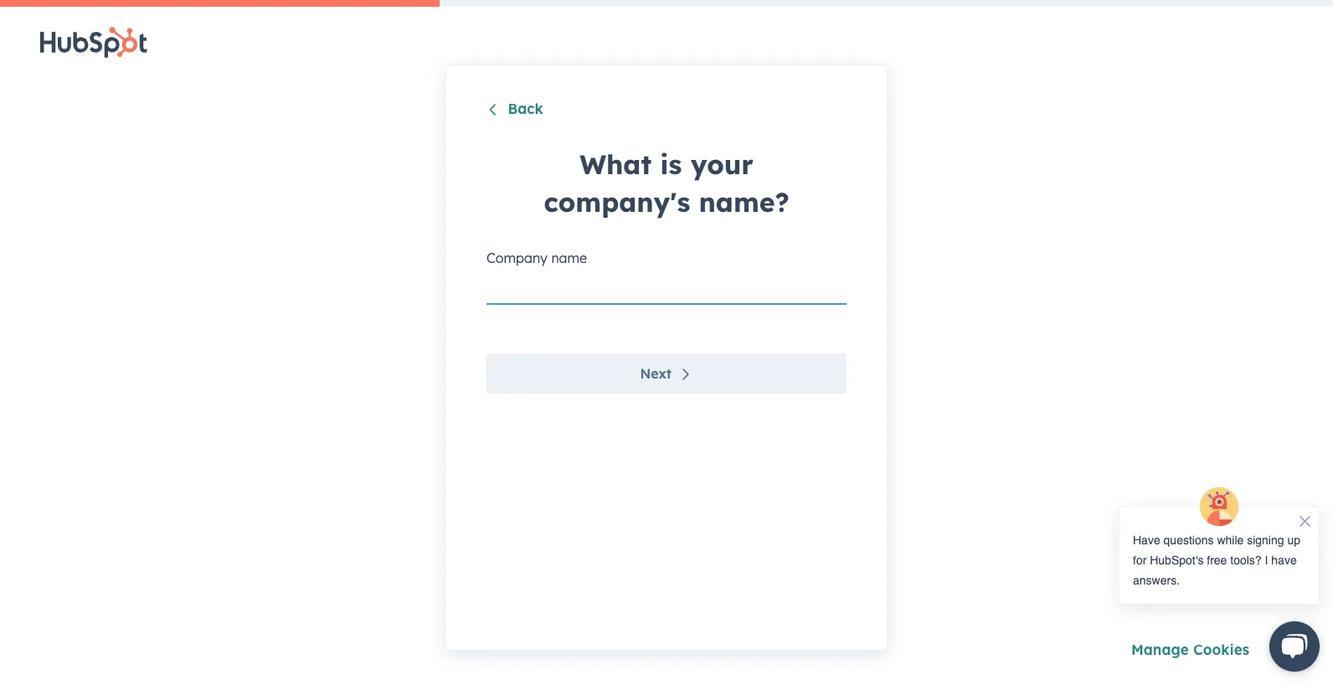 Task type: describe. For each thing, give the bounding box(es) containing it.
your
[[691, 148, 754, 181]]

Company name text field
[[487, 272, 847, 305]]

back button
[[487, 100, 543, 121]]

company
[[487, 250, 548, 267]]

manage cookies
[[1131, 641, 1250, 658]]

chat widget region
[[1102, 486, 1333, 685]]

hubspot image
[[40, 27, 147, 57]]

is
[[660, 148, 682, 181]]

what
[[580, 148, 652, 181]]

step 3 of 8 progress bar
[[0, 0, 440, 7]]

company's
[[544, 185, 690, 219]]



Task type: vqa. For each thing, say whether or not it's contained in the screenshot.
Company'S
yes



Task type: locate. For each thing, give the bounding box(es) containing it.
next button
[[487, 354, 847, 394]]

manage
[[1131, 641, 1189, 658]]

what is your company's name?
[[544, 148, 789, 219]]

back
[[508, 100, 543, 118]]

company name
[[487, 250, 587, 267]]

next
[[640, 365, 672, 382]]

manage cookies link
[[1131, 641, 1250, 658]]

name
[[551, 250, 587, 267]]

cookies
[[1193, 641, 1250, 658]]

name?
[[699, 185, 789, 219]]



